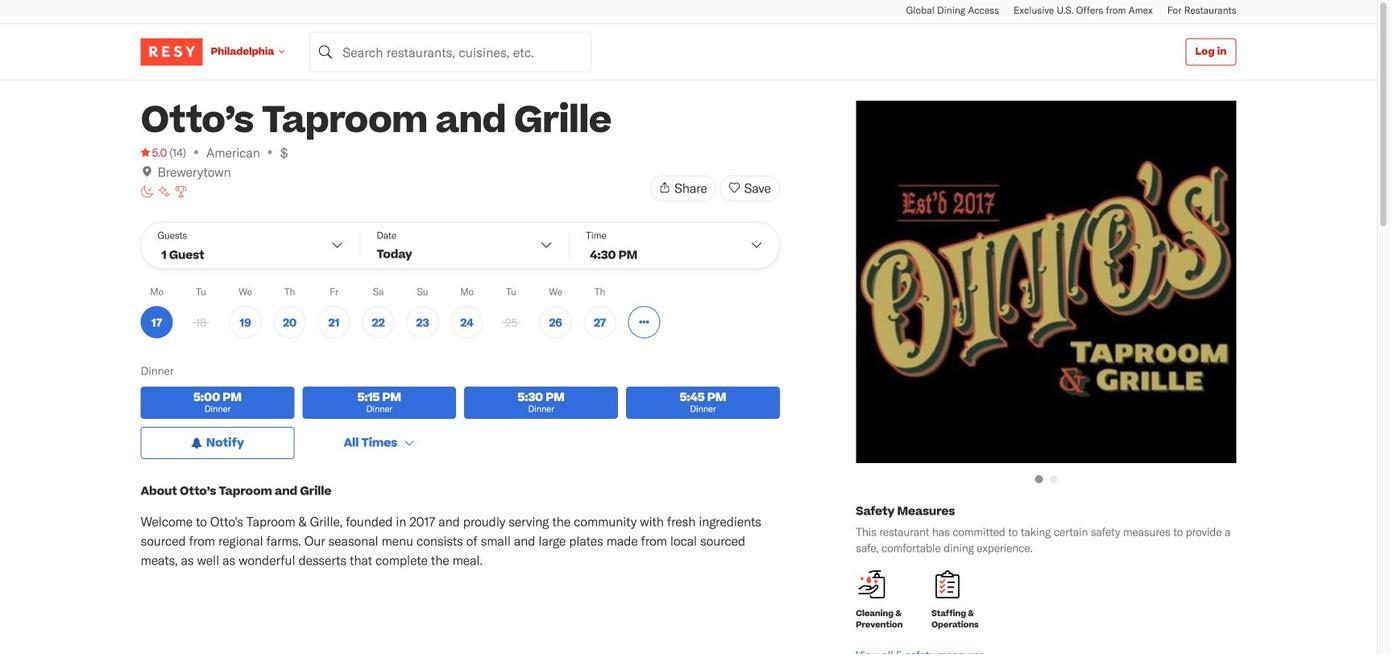 Task type: describe. For each thing, give the bounding box(es) containing it.
Search restaurants, cuisines, etc. text field
[[310, 32, 592, 72]]



Task type: locate. For each thing, give the bounding box(es) containing it.
None field
[[310, 32, 592, 72]]

5.0 out of 5 stars image
[[141, 144, 167, 160]]



Task type: vqa. For each thing, say whether or not it's contained in the screenshot.
"4.8 out of 5 stars" icon
no



